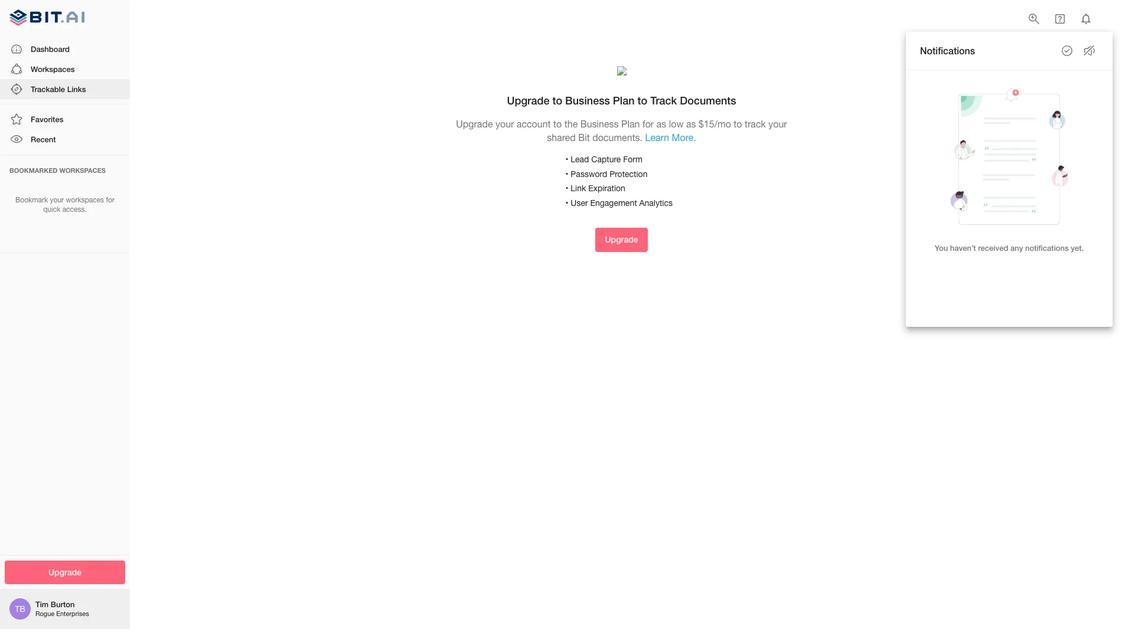 Task type: describe. For each thing, give the bounding box(es) containing it.
upgrade your account to the business plan for as low as $15/mo to track your shared bit documents.
[[456, 119, 787, 143]]

$15/mo
[[699, 119, 731, 129]]

link
[[571, 184, 586, 193]]

you
[[935, 243, 948, 253]]

protection
[[610, 169, 648, 179]]

tim
[[35, 600, 49, 610]]

enterprises
[[56, 611, 89, 618]]

more.
[[672, 132, 696, 143]]

analytics
[[640, 198, 673, 208]]

learn more.
[[646, 132, 696, 143]]

workspaces
[[66, 196, 104, 204]]

trackable
[[31, 84, 65, 94]]

you haven't received any notifications yet.
[[935, 243, 1084, 253]]

workspaces button
[[0, 59, 130, 79]]

links
[[67, 84, 86, 94]]

2 horizontal spatial your
[[769, 119, 787, 129]]

recent
[[31, 135, 56, 144]]

0 vertical spatial plan
[[613, 94, 635, 107]]

account
[[517, 119, 551, 129]]

tim burton rogue enterprises
[[35, 600, 89, 618]]

notifications
[[921, 45, 976, 56]]

password
[[571, 169, 608, 179]]

plan inside upgrade your account to the business plan for as low as $15/mo to track your shared bit documents.
[[622, 119, 640, 129]]

bookmarked
[[9, 166, 58, 174]]

rogue
[[35, 611, 54, 618]]

0 vertical spatial business
[[566, 94, 610, 107]]

your for to
[[496, 119, 514, 129]]

1 • from the top
[[566, 155, 569, 164]]

bookmarked workspaces
[[9, 166, 106, 174]]

2 • from the top
[[566, 169, 569, 179]]



Task type: locate. For each thing, give the bounding box(es) containing it.
access.
[[62, 206, 87, 214]]

business
[[566, 94, 610, 107], [581, 119, 619, 129]]

4 • from the top
[[566, 198, 569, 208]]

1 horizontal spatial as
[[687, 119, 696, 129]]

2 as from the left
[[687, 119, 696, 129]]

your left account
[[496, 119, 514, 129]]

low
[[669, 119, 684, 129]]

0 horizontal spatial your
[[50, 196, 64, 204]]

engagement
[[591, 198, 637, 208]]

form
[[623, 155, 643, 164]]

upgrade
[[507, 94, 550, 107], [456, 119, 493, 129], [605, 235, 638, 245], [48, 568, 82, 578]]

workspaces
[[31, 64, 75, 74]]

• left lead
[[566, 155, 569, 164]]

your up quick
[[50, 196, 64, 204]]

0 horizontal spatial upgrade button
[[5, 561, 125, 585]]

your
[[496, 119, 514, 129], [769, 119, 787, 129], [50, 196, 64, 204]]

any
[[1011, 243, 1024, 253]]

business inside upgrade your account to the business plan for as low as $15/mo to track your shared bit documents.
[[581, 119, 619, 129]]

shared
[[547, 132, 576, 143]]

1 vertical spatial upgrade button
[[5, 561, 125, 585]]

learn
[[646, 132, 669, 143]]

• left password in the top right of the page
[[566, 169, 569, 179]]

capture
[[592, 155, 621, 164]]

upgrade inside upgrade your account to the business plan for as low as $15/mo to track your shared bit documents.
[[456, 119, 493, 129]]

favorites
[[31, 115, 63, 124]]

as right low
[[687, 119, 696, 129]]

favorites button
[[0, 109, 130, 130]]

documents
[[680, 94, 737, 107]]

haven't
[[951, 243, 976, 253]]

expiration
[[589, 184, 626, 193]]

burton
[[51, 600, 75, 610]]

3 • from the top
[[566, 184, 569, 193]]

1 vertical spatial for
[[106, 196, 115, 204]]

upgrade button up burton
[[5, 561, 125, 585]]

1 as from the left
[[657, 119, 667, 129]]

dashboard button
[[0, 39, 130, 59]]

upgrade button down engagement
[[596, 228, 648, 252]]

0 vertical spatial upgrade button
[[596, 228, 648, 252]]

notifications
[[1026, 243, 1069, 253]]

tb
[[15, 605, 25, 614]]

• lead capture form • password protection • link expiration • user engagement analytics
[[566, 155, 673, 208]]

track
[[651, 94, 677, 107]]

• left link
[[566, 184, 569, 193]]

•
[[566, 155, 569, 164], [566, 169, 569, 179], [566, 184, 569, 193], [566, 198, 569, 208]]

bookmark
[[15, 196, 48, 204]]

business up the at the top right
[[566, 94, 610, 107]]

recent button
[[0, 130, 130, 150]]

1 vertical spatial business
[[581, 119, 619, 129]]

workspaces
[[59, 166, 106, 174]]

upgrade to business plan to track documents
[[507, 94, 737, 107]]

your right track
[[769, 119, 787, 129]]

trackable links button
[[0, 79, 130, 99]]

your for for
[[50, 196, 64, 204]]

for
[[643, 119, 654, 129], [106, 196, 115, 204]]

business up the bit
[[581, 119, 619, 129]]

dashboard
[[31, 44, 70, 54]]

user
[[571, 198, 588, 208]]

yet.
[[1071, 243, 1084, 253]]

received
[[979, 243, 1009, 253]]

1 horizontal spatial for
[[643, 119, 654, 129]]

to
[[553, 94, 563, 107], [638, 94, 648, 107], [554, 119, 562, 129], [734, 119, 742, 129]]

bit
[[579, 132, 590, 143]]

0 horizontal spatial as
[[657, 119, 667, 129]]

• left the user
[[566, 198, 569, 208]]

bookmark your workspaces for quick access.
[[15, 196, 115, 214]]

1 vertical spatial plan
[[622, 119, 640, 129]]

quick
[[43, 206, 60, 214]]

for right workspaces
[[106, 196, 115, 204]]

trackable links
[[31, 84, 86, 94]]

0 vertical spatial for
[[643, 119, 654, 129]]

lead
[[571, 155, 589, 164]]

for inside upgrade your account to the business plan for as low as $15/mo to track your shared bit documents.
[[643, 119, 654, 129]]

learn more. link
[[646, 132, 696, 143]]

for up learn at right
[[643, 119, 654, 129]]

plan
[[613, 94, 635, 107], [622, 119, 640, 129]]

1 horizontal spatial your
[[496, 119, 514, 129]]

as
[[657, 119, 667, 129], [687, 119, 696, 129]]

track
[[745, 119, 766, 129]]

as up learn at right
[[657, 119, 667, 129]]

plan up the documents. on the right top of page
[[622, 119, 640, 129]]

for inside bookmark your workspaces for quick access.
[[106, 196, 115, 204]]

upgrade button
[[596, 228, 648, 252], [5, 561, 125, 585]]

plan up upgrade your account to the business plan for as low as $15/mo to track your shared bit documents.
[[613, 94, 635, 107]]

your inside bookmark your workspaces for quick access.
[[50, 196, 64, 204]]

1 horizontal spatial upgrade button
[[596, 228, 648, 252]]

0 horizontal spatial for
[[106, 196, 115, 204]]

documents.
[[593, 132, 643, 143]]

the
[[565, 119, 578, 129]]



Task type: vqa. For each thing, say whether or not it's contained in the screenshot.
'Learn'
yes



